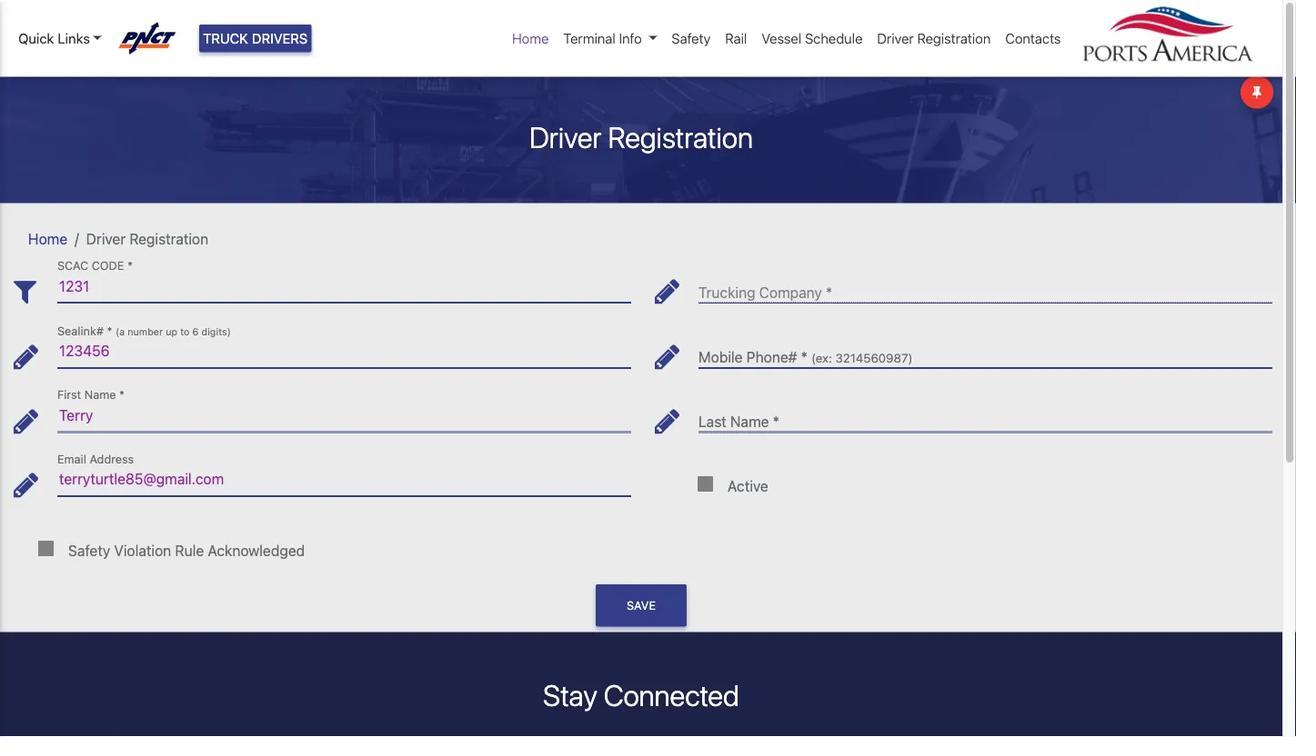 Task type: vqa. For each thing, say whether or not it's contained in the screenshot.
bottommost The Of
no



Task type: describe. For each thing, give the bounding box(es) containing it.
trucking company *
[[699, 284, 832, 301]]

name for first
[[84, 388, 116, 402]]

0 horizontal spatial driver registration
[[86, 230, 208, 247]]

active
[[728, 478, 768, 495]]

2 horizontal spatial registration
[[917, 30, 991, 46]]

safety link
[[664, 21, 718, 56]]

2 horizontal spatial driver registration
[[877, 30, 991, 46]]

SCAC CODE * search field
[[57, 270, 631, 303]]

Email Address text field
[[57, 463, 631, 497]]

contacts link
[[998, 21, 1068, 56]]

rail link
[[718, 21, 754, 56]]

links
[[58, 30, 90, 46]]

mobile phone# * (ex: 3214560987)
[[699, 349, 913, 366]]

save button
[[596, 585, 687, 627]]

stay
[[543, 678, 597, 713]]

1 horizontal spatial registration
[[608, 120, 753, 154]]

vessel schedule
[[762, 30, 863, 46]]

0 horizontal spatial home link
[[28, 230, 67, 247]]

violation
[[114, 542, 171, 559]]

info
[[619, 30, 642, 46]]

email address
[[57, 452, 134, 466]]

to
[[180, 326, 190, 337]]

digits)
[[201, 326, 231, 337]]

first
[[57, 388, 81, 402]]

* for trucking company *
[[826, 284, 832, 301]]

terminal
[[563, 30, 616, 46]]

terminal info link
[[556, 21, 664, 56]]

0 vertical spatial home link
[[505, 21, 556, 56]]

* for last name *
[[773, 413, 779, 430]]

stay connected
[[543, 678, 739, 713]]

truck
[[203, 30, 248, 46]]

connected
[[604, 678, 739, 713]]

* for first name *
[[119, 388, 125, 402]]

company
[[759, 284, 822, 301]]

0 horizontal spatial home
[[28, 230, 67, 247]]

quick
[[18, 30, 54, 46]]

email
[[57, 452, 86, 466]]

Last Name * text field
[[699, 399, 1272, 432]]

trucking
[[699, 284, 755, 301]]

2 vertical spatial registration
[[129, 230, 208, 247]]

vessel schedule link
[[754, 21, 870, 56]]

number
[[127, 326, 163, 337]]

scac
[[57, 259, 88, 272]]

truck drivers link
[[199, 25, 311, 52]]

quick links link
[[18, 28, 102, 49]]

(a
[[115, 326, 125, 337]]

6
[[192, 326, 199, 337]]

1 horizontal spatial driver registration
[[529, 120, 753, 154]]

up
[[166, 326, 177, 337]]

last
[[699, 413, 727, 430]]

* left (a
[[107, 324, 112, 338]]

sealink#
[[57, 324, 104, 338]]

phone#
[[746, 349, 797, 366]]



Task type: locate. For each thing, give the bounding box(es) containing it.
0 vertical spatial driver registration
[[877, 30, 991, 46]]

safety left violation
[[68, 542, 110, 559]]

0 vertical spatial name
[[84, 388, 116, 402]]

name right last
[[730, 413, 769, 430]]

0 vertical spatial driver
[[877, 30, 914, 46]]

0 vertical spatial home
[[512, 30, 549, 46]]

home left terminal
[[512, 30, 549, 46]]

home link up scac
[[28, 230, 67, 247]]

0 horizontal spatial registration
[[129, 230, 208, 247]]

* right 'company'
[[826, 284, 832, 301]]

home link left terminal
[[505, 21, 556, 56]]

contacts
[[1005, 30, 1061, 46]]

* for scac code *
[[127, 259, 133, 272]]

1 vertical spatial driver
[[529, 120, 602, 154]]

* right 'first'
[[119, 388, 125, 402]]

1 vertical spatial driver registration
[[529, 120, 753, 154]]

* left (ex:
[[801, 349, 808, 366]]

Trucking Company * text field
[[699, 270, 1272, 303]]

2 horizontal spatial driver
[[877, 30, 914, 46]]

0 horizontal spatial name
[[84, 388, 116, 402]]

safety
[[672, 30, 711, 46], [68, 542, 110, 559]]

address
[[90, 452, 134, 466]]

truck drivers
[[203, 30, 308, 46]]

1 horizontal spatial home link
[[505, 21, 556, 56]]

last name *
[[699, 413, 779, 430]]

quick links
[[18, 30, 90, 46]]

1 horizontal spatial name
[[730, 413, 769, 430]]

1 vertical spatial safety
[[68, 542, 110, 559]]

driver registration link
[[870, 21, 998, 56]]

1 vertical spatial name
[[730, 413, 769, 430]]

2 vertical spatial driver
[[86, 230, 126, 247]]

registration
[[917, 30, 991, 46], [608, 120, 753, 154], [129, 230, 208, 247]]

1 horizontal spatial driver
[[529, 120, 602, 154]]

drivers
[[252, 30, 308, 46]]

1 vertical spatial registration
[[608, 120, 753, 154]]

terminal info
[[563, 30, 642, 46]]

(ex:
[[811, 351, 832, 366]]

home
[[512, 30, 549, 46], [28, 230, 67, 247]]

home up scac
[[28, 230, 67, 247]]

safety for safety violation rule acknowledged
[[68, 542, 110, 559]]

* right code
[[127, 259, 133, 272]]

scac code *
[[57, 259, 133, 272]]

1 horizontal spatial home
[[512, 30, 549, 46]]

driver registration
[[877, 30, 991, 46], [529, 120, 753, 154], [86, 230, 208, 247]]

safety left rail link
[[672, 30, 711, 46]]

* right last
[[773, 413, 779, 430]]

rule
[[175, 542, 204, 559]]

mobile
[[699, 349, 743, 366]]

2 vertical spatial driver registration
[[86, 230, 208, 247]]

*
[[127, 259, 133, 272], [826, 284, 832, 301], [107, 324, 112, 338], [801, 349, 808, 366], [119, 388, 125, 402], [773, 413, 779, 430]]

* for mobile phone# * (ex: 3214560987)
[[801, 349, 808, 366]]

0 vertical spatial safety
[[672, 30, 711, 46]]

First Name * text field
[[57, 399, 631, 432]]

name right 'first'
[[84, 388, 116, 402]]

code
[[92, 259, 124, 272]]

name for last
[[730, 413, 769, 430]]

home link
[[505, 21, 556, 56], [28, 230, 67, 247]]

schedule
[[805, 30, 863, 46]]

sealink# * (a number up to 6 digits)
[[57, 324, 231, 338]]

vessel
[[762, 30, 801, 46]]

rail
[[725, 30, 747, 46]]

name
[[84, 388, 116, 402], [730, 413, 769, 430]]

1 vertical spatial home link
[[28, 230, 67, 247]]

None text field
[[57, 335, 631, 368], [699, 335, 1272, 368], [57, 335, 631, 368], [699, 335, 1272, 368]]

save
[[627, 599, 656, 613]]

1 horizontal spatial safety
[[672, 30, 711, 46]]

safety for safety
[[672, 30, 711, 46]]

0 horizontal spatial safety
[[68, 542, 110, 559]]

0 vertical spatial registration
[[917, 30, 991, 46]]

1 vertical spatial home
[[28, 230, 67, 247]]

safety violation rule acknowledged
[[68, 542, 305, 559]]

0 horizontal spatial driver
[[86, 230, 126, 247]]

first name *
[[57, 388, 125, 402]]

3214560987)
[[835, 351, 913, 366]]

driver
[[877, 30, 914, 46], [529, 120, 602, 154], [86, 230, 126, 247]]

acknowledged
[[208, 542, 305, 559]]



